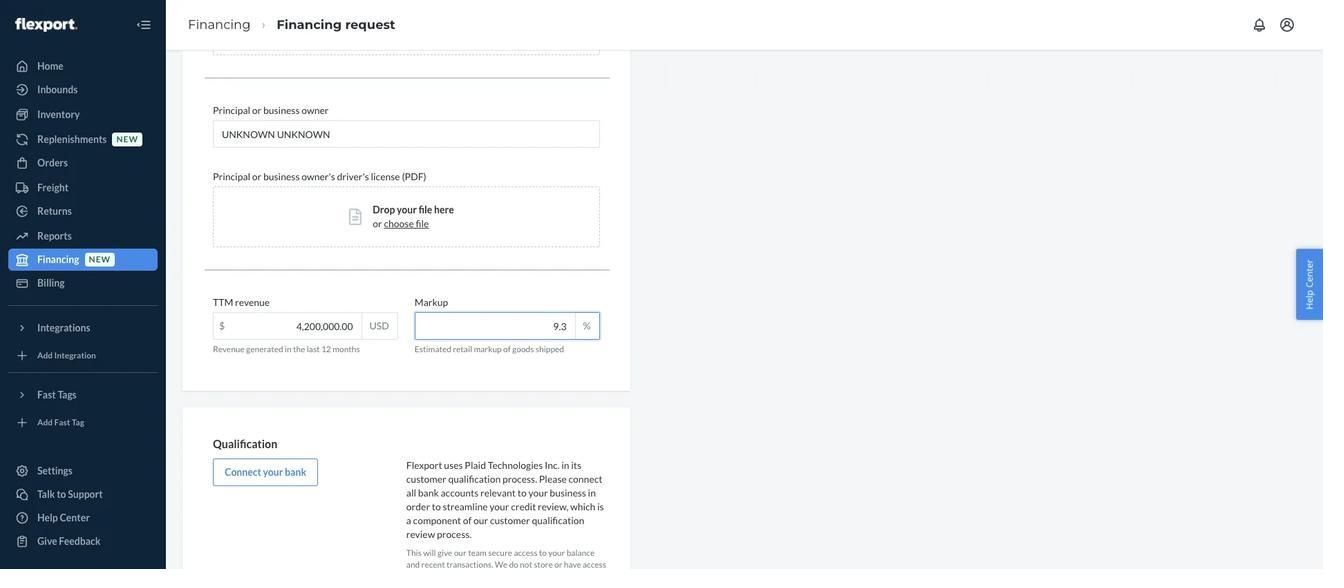 Task type: describe. For each thing, give the bounding box(es) containing it.
settings link
[[8, 461, 158, 483]]

financing for financing link
[[188, 17, 251, 32]]

your inside button
[[263, 467, 283, 478]]

add for add integration
[[37, 351, 53, 361]]

settings
[[37, 465, 73, 477]]

usd
[[370, 320, 389, 332]]

or inside this will give our team secure access to your balance and recent transactions. we do not store or have acces
[[555, 560, 563, 570]]

do
[[509, 560, 519, 570]]

$
[[219, 320, 225, 332]]

which
[[571, 501, 596, 513]]

inventory
[[37, 109, 80, 120]]

1 horizontal spatial in
[[562, 460, 570, 472]]

open account menu image
[[1280, 17, 1296, 33]]

flexport logo image
[[15, 18, 77, 32]]

markup
[[474, 344, 502, 355]]

1 vertical spatial file
[[416, 218, 429, 230]]

new for financing
[[89, 255, 111, 265]]

a
[[407, 515, 411, 527]]

estimated
[[415, 344, 452, 355]]

will
[[423, 548, 436, 559]]

1 vertical spatial qualification
[[532, 515, 585, 527]]

reports
[[37, 230, 72, 242]]

review
[[407, 529, 435, 541]]

our inside flexport uses plaid technologies inc. in its customer qualification process. please connect all bank accounts relevant to your business in order to streamline your credit review, which is a component of our customer qualification review process.
[[474, 515, 488, 527]]

give
[[438, 548, 453, 559]]

fast tags
[[37, 389, 77, 401]]

add for add fast tag
[[37, 418, 53, 428]]

talk to support
[[37, 489, 103, 501]]

have
[[564, 560, 581, 570]]

revenue generated in the last 12 months
[[213, 344, 360, 355]]

we
[[495, 560, 508, 570]]

ttm revenue
[[213, 297, 270, 309]]

add integration
[[37, 351, 96, 361]]

this will give our team secure access to your balance and recent transactions. we do not store or have acces
[[407, 548, 607, 570]]

to up component
[[432, 501, 441, 513]]

breadcrumbs navigation
[[177, 5, 407, 45]]

0 vertical spatial file
[[419, 204, 432, 216]]

financing link
[[188, 17, 251, 32]]

please
[[539, 474, 567, 485]]

add fast tag link
[[8, 412, 158, 434]]

streamline
[[443, 501, 488, 513]]

store
[[534, 560, 553, 570]]

fast inside "link"
[[54, 418, 70, 428]]

inbounds link
[[8, 79, 158, 101]]

billing
[[37, 277, 65, 289]]

1 vertical spatial process.
[[437, 529, 472, 541]]

reports link
[[8, 225, 158, 248]]

principal for principal or business owner
[[213, 104, 250, 116]]

billing link
[[8, 273, 158, 295]]

talk
[[37, 489, 55, 501]]

close navigation image
[[136, 17, 152, 33]]

order
[[407, 501, 430, 513]]

center inside button
[[1304, 260, 1316, 288]]

1 horizontal spatial process.
[[503, 474, 537, 485]]

returns link
[[8, 201, 158, 223]]

give
[[37, 536, 57, 548]]

orders link
[[8, 152, 158, 174]]

tags
[[58, 389, 77, 401]]

the
[[293, 344, 305, 355]]

freight link
[[8, 177, 158, 199]]

0.00 text field
[[214, 313, 361, 340]]

accounts
[[441, 487, 479, 499]]

2 vertical spatial in
[[588, 487, 596, 499]]

generated
[[246, 344, 283, 355]]

give feedback
[[37, 536, 101, 548]]

0 horizontal spatial center
[[60, 512, 90, 524]]

driver's
[[337, 171, 369, 183]]

months
[[333, 344, 360, 355]]

Owner's full name field
[[213, 120, 600, 148]]

and
[[407, 560, 420, 570]]

not
[[520, 560, 533, 570]]

financing request
[[277, 17, 396, 32]]

technologies
[[488, 460, 543, 472]]

help inside the help center link
[[37, 512, 58, 524]]

all
[[407, 487, 416, 499]]

principal or business owner
[[213, 104, 329, 116]]

qualification
[[213, 438, 278, 451]]

1 horizontal spatial customer
[[490, 515, 530, 527]]

ttm
[[213, 297, 233, 309]]

new for replenishments
[[117, 134, 138, 145]]

owner
[[302, 104, 329, 116]]

recent
[[422, 560, 445, 570]]

team
[[468, 548, 487, 559]]

our inside this will give our team secure access to your balance and recent transactions. we do not store or have acces
[[454, 548, 467, 559]]

your down the relevant at the left of page
[[490, 501, 509, 513]]



Task type: locate. For each thing, give the bounding box(es) containing it.
add
[[37, 351, 53, 361], [37, 418, 53, 428]]

business for owner
[[263, 104, 300, 116]]

1 vertical spatial principal
[[213, 171, 250, 183]]

file alt image
[[349, 209, 362, 226]]

1 vertical spatial add
[[37, 418, 53, 428]]

returns
[[37, 205, 72, 217]]

our up transactions.
[[454, 548, 467, 559]]

financing request link
[[277, 17, 396, 32]]

your right connect
[[263, 467, 283, 478]]

1 horizontal spatial center
[[1304, 260, 1316, 288]]

0 horizontal spatial process.
[[437, 529, 472, 541]]

0 horizontal spatial help center
[[37, 512, 90, 524]]

1 add from the top
[[37, 351, 53, 361]]

or left "have"
[[555, 560, 563, 570]]

1 horizontal spatial help center
[[1304, 260, 1316, 310]]

0 vertical spatial principal
[[213, 104, 250, 116]]

of left goods at the bottom
[[504, 344, 511, 355]]

financing
[[188, 17, 251, 32], [277, 17, 342, 32], [37, 254, 79, 266]]

in left its
[[562, 460, 570, 472]]

help center
[[1304, 260, 1316, 310], [37, 512, 90, 524]]

%
[[583, 320, 591, 332]]

your inside this will give our team secure access to your balance and recent transactions. we do not store or have acces
[[549, 548, 565, 559]]

this
[[407, 548, 422, 559]]

goods
[[513, 344, 534, 355]]

1 principal from the top
[[213, 104, 250, 116]]

integrations button
[[8, 317, 158, 340]]

retail
[[453, 344, 472, 355]]

inc.
[[545, 460, 560, 472]]

customer down flexport
[[407, 474, 447, 485]]

credit
[[511, 501, 536, 513]]

0 vertical spatial bank
[[285, 467, 306, 478]]

bank inside connect your bank button
[[285, 467, 306, 478]]

is
[[598, 501, 604, 513]]

markup
[[415, 297, 448, 309]]

fast left 'tags'
[[37, 389, 56, 401]]

help center inside the help center link
[[37, 512, 90, 524]]

0 vertical spatial process.
[[503, 474, 537, 485]]

principal for principal or business owner's driver's license (pdf)
[[213, 171, 250, 183]]

customer
[[407, 474, 447, 485], [490, 515, 530, 527]]

to inside talk to support button
[[57, 489, 66, 501]]

0 vertical spatial new
[[117, 134, 138, 145]]

its
[[571, 460, 582, 472]]

1 vertical spatial help
[[37, 512, 58, 524]]

in left the
[[285, 344, 292, 355]]

2 principal from the top
[[213, 171, 250, 183]]

0 vertical spatial help
[[1304, 290, 1316, 310]]

business for owner's
[[263, 171, 300, 183]]

help inside help center button
[[1304, 290, 1316, 310]]

(pdf)
[[402, 171, 427, 183]]

1 vertical spatial fast
[[54, 418, 70, 428]]

home link
[[8, 55, 158, 77]]

integration
[[54, 351, 96, 361]]

2 horizontal spatial in
[[588, 487, 596, 499]]

1 vertical spatial of
[[463, 515, 472, 527]]

to up credit
[[518, 487, 527, 499]]

center
[[1304, 260, 1316, 288], [60, 512, 90, 524]]

inventory link
[[8, 104, 158, 126]]

1 vertical spatial bank
[[418, 487, 439, 499]]

0 vertical spatial business
[[263, 104, 300, 116]]

your inside drop your file here or choose file
[[397, 204, 417, 216]]

0 vertical spatial of
[[504, 344, 511, 355]]

0 vertical spatial customer
[[407, 474, 447, 485]]

talk to support button
[[8, 484, 158, 506]]

0 text field
[[416, 313, 575, 340]]

in
[[285, 344, 292, 355], [562, 460, 570, 472], [588, 487, 596, 499]]

access
[[514, 548, 538, 559]]

1 vertical spatial in
[[562, 460, 570, 472]]

inbounds
[[37, 84, 78, 95]]

give feedback button
[[8, 531, 158, 553]]

to right talk
[[57, 489, 66, 501]]

revenue
[[235, 297, 270, 309]]

principal or business owner's driver's license (pdf)
[[213, 171, 427, 183]]

add fast tag
[[37, 418, 84, 428]]

qualification down plaid
[[448, 474, 501, 485]]

open notifications image
[[1252, 17, 1268, 33]]

help center link
[[8, 508, 158, 530]]

choose
[[384, 218, 414, 230]]

2 add from the top
[[37, 418, 53, 428]]

1 vertical spatial new
[[89, 255, 111, 265]]

fast inside dropdown button
[[37, 389, 56, 401]]

0 horizontal spatial customer
[[407, 474, 447, 485]]

estimated retail markup of goods shipped
[[415, 344, 564, 355]]

help center button
[[1297, 249, 1324, 320]]

help center inside help center button
[[1304, 260, 1316, 310]]

fast
[[37, 389, 56, 401], [54, 418, 70, 428]]

fast left tag
[[54, 418, 70, 428]]

1 vertical spatial customer
[[490, 515, 530, 527]]

tag
[[72, 418, 84, 428]]

request
[[345, 17, 396, 32]]

0 vertical spatial in
[[285, 344, 292, 355]]

0 horizontal spatial of
[[463, 515, 472, 527]]

to up the store
[[539, 548, 547, 559]]

process. up give
[[437, 529, 472, 541]]

process.
[[503, 474, 537, 485], [437, 529, 472, 541]]

0 horizontal spatial qualification
[[448, 474, 501, 485]]

connect your bank
[[225, 467, 306, 478]]

home
[[37, 60, 64, 72]]

review,
[[538, 501, 569, 513]]

0 horizontal spatial in
[[285, 344, 292, 355]]

0 horizontal spatial our
[[454, 548, 467, 559]]

1 horizontal spatial bank
[[418, 487, 439, 499]]

1 vertical spatial business
[[263, 171, 300, 183]]

component
[[413, 515, 461, 527]]

12
[[322, 344, 331, 355]]

0 vertical spatial add
[[37, 351, 53, 361]]

1 horizontal spatial qualification
[[532, 515, 585, 527]]

process. down technologies
[[503, 474, 537, 485]]

bank right all at the left bottom of the page
[[418, 487, 439, 499]]

1 horizontal spatial our
[[474, 515, 488, 527]]

0 vertical spatial help center
[[1304, 260, 1316, 310]]

bank right connect
[[285, 467, 306, 478]]

connect
[[225, 467, 261, 478]]

1 horizontal spatial financing
[[188, 17, 251, 32]]

2 vertical spatial business
[[550, 487, 586, 499]]

principal
[[213, 104, 250, 116], [213, 171, 250, 183]]

1 horizontal spatial of
[[504, 344, 511, 355]]

revenue
[[213, 344, 245, 355]]

1 horizontal spatial help
[[1304, 290, 1316, 310]]

connect
[[569, 474, 603, 485]]

secure
[[488, 548, 513, 559]]

flexport uses plaid technologies inc. in its customer qualification process. please connect all bank accounts relevant to your business in order to streamline your credit review, which is a component of our customer qualification review process.
[[407, 460, 604, 541]]

0 horizontal spatial help
[[37, 512, 58, 524]]

business left owner at left top
[[263, 104, 300, 116]]

file right choose
[[416, 218, 429, 230]]

to inside this will give our team secure access to your balance and recent transactions. we do not store or have acces
[[539, 548, 547, 559]]

our down streamline
[[474, 515, 488, 527]]

freight
[[37, 182, 69, 194]]

0 vertical spatial center
[[1304, 260, 1316, 288]]

1 vertical spatial help center
[[37, 512, 90, 524]]

0 horizontal spatial financing
[[37, 254, 79, 266]]

of down streamline
[[463, 515, 472, 527]]

transactions.
[[447, 560, 493, 570]]

your down please
[[529, 487, 548, 499]]

bank
[[285, 467, 306, 478], [418, 487, 439, 499]]

replenishments
[[37, 133, 107, 145]]

customer down credit
[[490, 515, 530, 527]]

support
[[68, 489, 103, 501]]

file left the "here"
[[419, 204, 432, 216]]

or left owner at left top
[[252, 104, 262, 116]]

0 vertical spatial our
[[474, 515, 488, 527]]

of inside flexport uses plaid technologies inc. in its customer qualification process. please connect all bank accounts relevant to your business in order to streamline your credit review, which is a component of our customer qualification review process.
[[463, 515, 472, 527]]

drop your file here or choose file
[[373, 204, 454, 230]]

orders
[[37, 157, 68, 169]]

add down fast tags
[[37, 418, 53, 428]]

help
[[1304, 290, 1316, 310], [37, 512, 58, 524]]

owner's
[[302, 171, 335, 183]]

in down the connect
[[588, 487, 596, 499]]

add integration link
[[8, 345, 158, 367]]

file
[[419, 204, 432, 216], [416, 218, 429, 230]]

business up which
[[550, 487, 586, 499]]

1 vertical spatial our
[[454, 548, 467, 559]]

your up choose
[[397, 204, 417, 216]]

bank inside flexport uses plaid technologies inc. in its customer qualification process. please connect all bank accounts relevant to your business in order to streamline your credit review, which is a component of our customer qualification review process.
[[418, 487, 439, 499]]

or left the owner's
[[252, 171, 262, 183]]

0 horizontal spatial bank
[[285, 467, 306, 478]]

0 vertical spatial fast
[[37, 389, 56, 401]]

shipped
[[536, 344, 564, 355]]

our
[[474, 515, 488, 527], [454, 548, 467, 559]]

financing for financing request
[[277, 17, 342, 32]]

business left the owner's
[[263, 171, 300, 183]]

or down drop
[[373, 218, 382, 230]]

your up the store
[[549, 548, 565, 559]]

1 vertical spatial center
[[60, 512, 90, 524]]

0 vertical spatial qualification
[[448, 474, 501, 485]]

connect your bank button
[[213, 459, 318, 487]]

0 horizontal spatial new
[[89, 255, 111, 265]]

feedback
[[59, 536, 101, 548]]

drop
[[373, 204, 395, 216]]

new down reports link
[[89, 255, 111, 265]]

new up orders link
[[117, 134, 138, 145]]

add inside "link"
[[37, 418, 53, 428]]

2 horizontal spatial financing
[[277, 17, 342, 32]]

of
[[504, 344, 511, 355], [463, 515, 472, 527]]

add left integration
[[37, 351, 53, 361]]

qualification down review,
[[532, 515, 585, 527]]

or inside drop your file here or choose file
[[373, 218, 382, 230]]

1 horizontal spatial new
[[117, 134, 138, 145]]

last
[[307, 344, 320, 355]]

integrations
[[37, 322, 90, 334]]

fast tags button
[[8, 385, 158, 407]]

relevant
[[481, 487, 516, 499]]

business inside flexport uses plaid technologies inc. in its customer qualification process. please connect all bank accounts relevant to your business in order to streamline your credit review, which is a component of our customer qualification review process.
[[550, 487, 586, 499]]

here
[[434, 204, 454, 216]]



